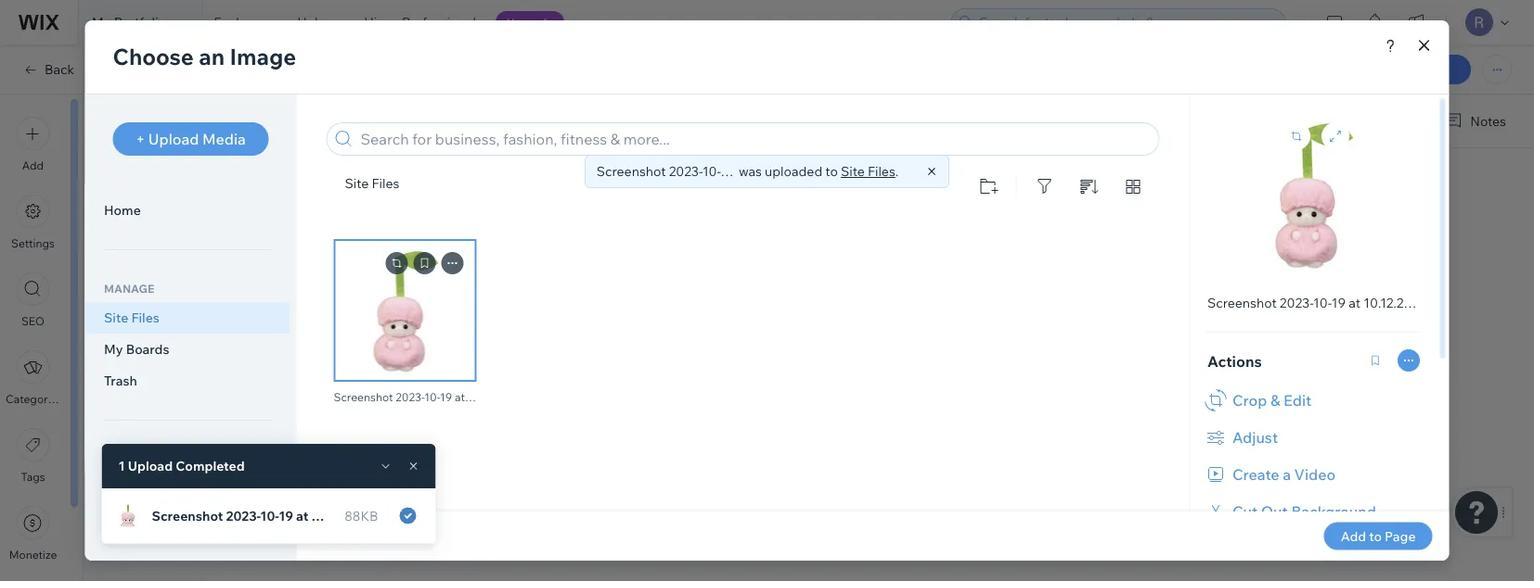 Task type: describe. For each thing, give the bounding box(es) containing it.
my
[[92, 14, 111, 30]]

upgrade
[[507, 15, 553, 29]]

1 horizontal spatial to
[[755, 251, 771, 273]]

hi
[[465, 226, 482, 248]]

portfolio.
[[817, 226, 888, 248]]

Add a Catchy Title text field
[[465, 172, 1139, 204]]

menu containing add
[[0, 106, 66, 582]]

publish
[[1399, 61, 1445, 78]]

1 horizontal spatial any
[[1087, 226, 1115, 248]]

hire a professional link
[[353, 0, 487, 45]]

portfolio
[[114, 14, 166, 30]]

monetize button
[[9, 507, 57, 562]]

hi everyone! welcome to my personal online portfolio. let me know if you need any help or have any questions. feel free to reach out to me.
[[465, 226, 1120, 273]]

if
[[996, 226, 1006, 248]]

everyone!
[[486, 226, 562, 248]]

paragraph button
[[474, 107, 560, 133]]

let
[[893, 226, 917, 248]]

categories button
[[6, 351, 63, 407]]

notes
[[1470, 113, 1506, 129]]

back
[[45, 61, 74, 78]]

have
[[525, 251, 562, 273]]

need
[[1044, 226, 1083, 248]]

monetize
[[9, 549, 57, 562]]

professional
[[402, 14, 476, 30]]

explore
[[214, 14, 259, 30]]

publish button
[[1373, 55, 1471, 84]]

help
[[297, 14, 326, 30]]

settings button
[[11, 195, 55, 251]]

you
[[1011, 226, 1039, 248]]

welcome
[[566, 226, 638, 248]]

seo button
[[16, 273, 50, 329]]

categories
[[6, 393, 63, 407]]

out
[[823, 251, 849, 273]]

or
[[503, 251, 520, 273]]



Task type: locate. For each thing, give the bounding box(es) containing it.
me
[[921, 226, 946, 248]]

personal
[[691, 226, 759, 248]]

my portfolio
[[92, 14, 166, 30]]

to right free
[[755, 251, 771, 273]]

2 horizontal spatial to
[[853, 251, 869, 273]]

menu
[[0, 106, 66, 582]]

1 vertical spatial any
[[566, 251, 594, 273]]

online
[[764, 226, 812, 248]]

to right out
[[853, 251, 869, 273]]

any right need
[[1087, 226, 1115, 248]]

feel
[[684, 251, 715, 273]]

tags
[[21, 471, 45, 485]]

Search for tools, apps, help & more... field
[[974, 9, 1279, 35]]

add button
[[16, 117, 50, 173]]

a
[[392, 14, 399, 30]]

help
[[465, 251, 499, 273]]

settings
[[11, 237, 55, 251]]

my
[[663, 226, 687, 248]]

0 vertical spatial any
[[1087, 226, 1115, 248]]

add
[[22, 159, 44, 173]]

paragraph
[[478, 112, 541, 128]]

reach
[[775, 251, 819, 273]]

know
[[950, 226, 992, 248]]

hire
[[364, 14, 389, 30]]

help button
[[286, 0, 353, 45]]

me.
[[874, 251, 903, 273]]

to left my at the top left of the page
[[642, 226, 658, 248]]

0 horizontal spatial to
[[642, 226, 658, 248]]

to
[[642, 226, 658, 248], [755, 251, 771, 273], [853, 251, 869, 273]]

questions.
[[599, 251, 679, 273]]

any
[[1087, 226, 1115, 248], [566, 251, 594, 273]]

free
[[720, 251, 751, 273]]

seo
[[21, 315, 45, 329]]

back button
[[22, 61, 74, 78]]

hire a professional
[[364, 14, 476, 30]]

upgrade button
[[496, 11, 565, 33]]

notes button
[[1437, 109, 1512, 134]]

tags button
[[16, 429, 50, 485]]

any down "welcome" on the top left of page
[[566, 251, 594, 273]]

0 horizontal spatial any
[[566, 251, 594, 273]]



Task type: vqa. For each thing, say whether or not it's contained in the screenshot.
tab list
no



